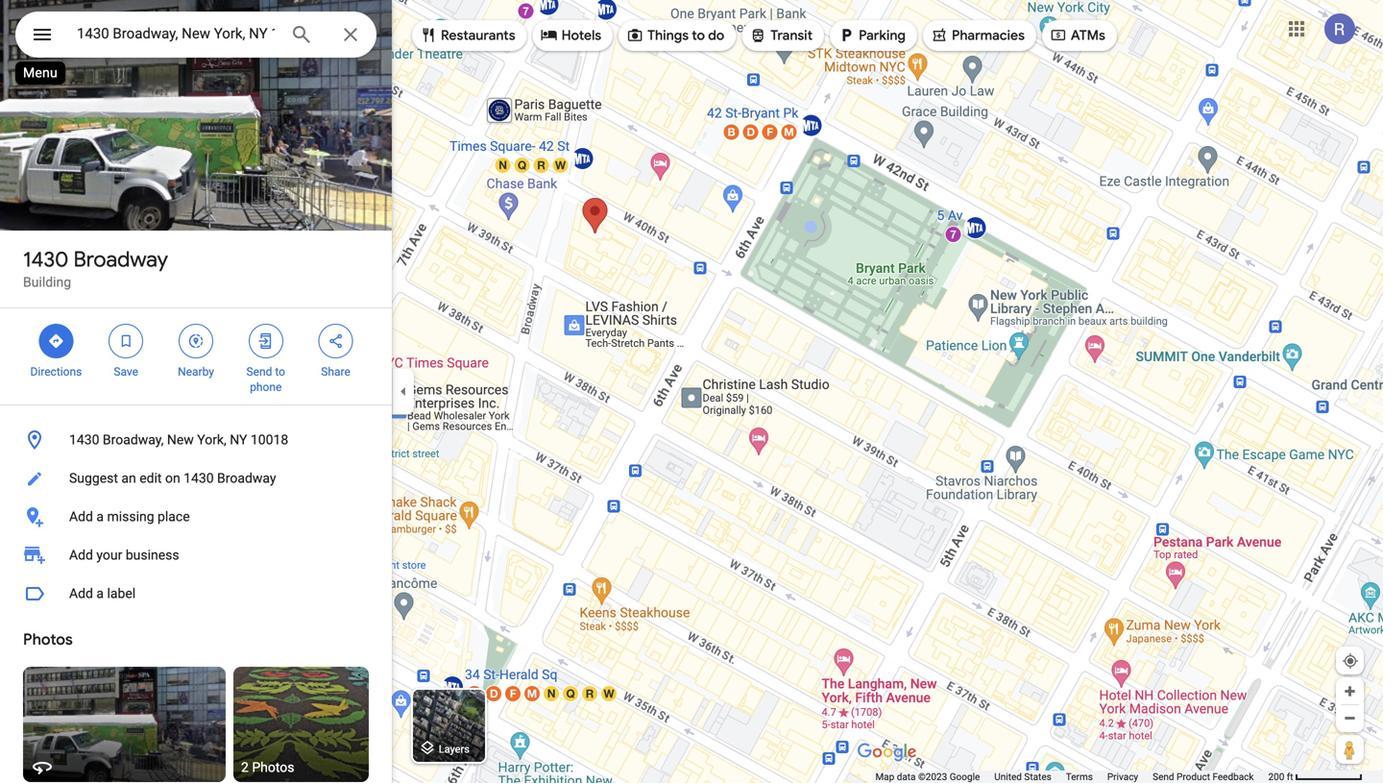 Task type: describe. For each thing, give the bounding box(es) containing it.
1430 broadway, new york, ny 10018 button
[[0, 421, 392, 459]]

atms
[[1071, 27, 1106, 44]]

show your location image
[[1342, 652, 1360, 670]]

an
[[121, 470, 136, 486]]

add a missing place button
[[0, 498, 392, 536]]

collapse side panel image
[[393, 381, 414, 402]]

1430 broadway building
[[23, 246, 168, 290]]

feedback
[[1213, 771, 1254, 783]]

broadway,
[[103, 432, 164, 448]]

add your business link
[[0, 536, 392, 575]]

broadway inside 1430 broadway building
[[73, 246, 168, 273]]

ny
[[230, 432, 247, 448]]

zoom in image
[[1343, 684, 1358, 699]]

things
[[648, 27, 689, 44]]

add for add a missing place
[[69, 509, 93, 525]]

200 ft button
[[1269, 771, 1364, 783]]

add for add a label
[[69, 586, 93, 602]]

photos inside 'button'
[[252, 760, 295, 775]]

google maps element
[[0, 0, 1384, 783]]

1430 for broadway
[[23, 246, 69, 273]]

privacy button
[[1108, 771, 1139, 783]]

add a label button
[[0, 575, 392, 613]]

 button
[[15, 12, 69, 61]]

0 vertical spatial photos
[[23, 630, 73, 650]]

directions
[[30, 365, 82, 379]]

 hotels
[[541, 25, 602, 46]]

10018
[[251, 432, 288, 448]]

add a label
[[69, 586, 136, 602]]

terms button
[[1066, 771, 1093, 783]]

2 photos button
[[234, 667, 369, 782]]

data
[[897, 771, 916, 783]]

united states
[[995, 771, 1052, 783]]

your
[[96, 547, 122, 563]]

©2023
[[919, 771, 948, 783]]

parking
[[859, 27, 906, 44]]

suggest
[[69, 470, 118, 486]]

label
[[107, 586, 136, 602]]

add a missing place
[[69, 509, 190, 525]]

united states button
[[995, 771, 1052, 783]]

layers
[[439, 743, 470, 755]]

ft
[[1287, 771, 1294, 783]]

save
[[114, 365, 138, 379]]

share
[[321, 365, 351, 379]]

new
[[167, 432, 194, 448]]

google account: ruby anderson  
(rubyanndersson@gmail.com) image
[[1325, 14, 1356, 44]]


[[931, 25, 948, 46]]

building
[[23, 274, 71, 290]]


[[750, 25, 767, 46]]

a for label
[[96, 586, 104, 602]]

add for add your business
[[69, 547, 93, 563]]

broadway inside button
[[217, 470, 276, 486]]


[[47, 331, 65, 352]]

privacy
[[1108, 771, 1139, 783]]

footer inside google maps element
[[876, 771, 1269, 783]]

zoom out image
[[1343, 711, 1358, 725]]

send product feedback
[[1153, 771, 1254, 783]]

a for missing
[[96, 509, 104, 525]]

send for send product feedback
[[1153, 771, 1175, 783]]


[[1050, 25, 1067, 46]]

place
[[158, 509, 190, 525]]


[[627, 25, 644, 46]]

1430 for broadway,
[[69, 432, 99, 448]]

hotels
[[562, 27, 602, 44]]

google
[[950, 771, 980, 783]]

product
[[1177, 771, 1211, 783]]

transit
[[771, 27, 813, 44]]

map
[[876, 771, 895, 783]]


[[117, 331, 135, 352]]

 restaurants
[[420, 25, 516, 46]]

suggest an edit on 1430 broadway button
[[0, 459, 392, 498]]


[[257, 331, 275, 352]]


[[187, 331, 205, 352]]

pharmacies
[[952, 27, 1025, 44]]

nearby
[[178, 365, 214, 379]]



Task type: locate. For each thing, give the bounding box(es) containing it.
broadway
[[73, 246, 168, 273], [217, 470, 276, 486]]

add your business
[[69, 547, 179, 563]]

footer containing map data ©2023 google
[[876, 771, 1269, 783]]

add
[[69, 509, 93, 525], [69, 547, 93, 563], [69, 586, 93, 602]]

to up phone
[[275, 365, 285, 379]]

1 vertical spatial to
[[275, 365, 285, 379]]

 transit
[[750, 25, 813, 46]]

200 ft
[[1269, 771, 1294, 783]]

send inside button
[[1153, 771, 1175, 783]]

send inside send to phone
[[247, 365, 272, 379]]

to
[[692, 27, 705, 44], [275, 365, 285, 379]]

broadway up 
[[73, 246, 168, 273]]

add left label at the left
[[69, 586, 93, 602]]

send up phone
[[247, 365, 272, 379]]

united
[[995, 771, 1022, 783]]

add down "suggest" at the left of page
[[69, 509, 93, 525]]

1430
[[23, 246, 69, 273], [69, 432, 99, 448], [184, 470, 214, 486]]

map data ©2023 google
[[876, 771, 980, 783]]

200
[[1269, 771, 1285, 783]]

 things to do
[[627, 25, 725, 46]]

edit
[[140, 470, 162, 486]]

2 vertical spatial 1430
[[184, 470, 214, 486]]

1430 inside 1430 broadway, new york, ny 10018 button
[[69, 432, 99, 448]]

to inside  things to do
[[692, 27, 705, 44]]

0 horizontal spatial broadway
[[73, 246, 168, 273]]

1430 broadway main content
[[0, 0, 392, 783]]

a left label at the left
[[96, 586, 104, 602]]

 search field
[[15, 12, 377, 61]]


[[31, 21, 54, 49]]

1430 Broadway, New York, NY 10018 field
[[15, 12, 377, 58]]

 atms
[[1050, 25, 1106, 46]]

show street view coverage image
[[1337, 735, 1364, 764]]


[[838, 25, 855, 46]]

a left missing
[[96, 509, 104, 525]]

1430 inside suggest an edit on 1430 broadway button
[[184, 470, 214, 486]]

2 horizontal spatial 1430
[[184, 470, 214, 486]]

missing
[[107, 509, 154, 525]]

1 vertical spatial photos
[[252, 760, 295, 775]]

0 vertical spatial broadway
[[73, 246, 168, 273]]

photos
[[23, 630, 73, 650], [252, 760, 295, 775]]

0 vertical spatial send
[[247, 365, 272, 379]]

send product feedback button
[[1153, 771, 1254, 783]]

send left product
[[1153, 771, 1175, 783]]

None field
[[77, 22, 275, 45]]

1 vertical spatial a
[[96, 586, 104, 602]]

0 vertical spatial to
[[692, 27, 705, 44]]

to left do
[[692, 27, 705, 44]]

york,
[[197, 432, 227, 448]]

0 horizontal spatial to
[[275, 365, 285, 379]]

1 horizontal spatial broadway
[[217, 470, 276, 486]]

1430 broadway, new york, ny 10018
[[69, 432, 288, 448]]

2 photos
[[241, 760, 295, 775]]

do
[[708, 27, 725, 44]]

2 add from the top
[[69, 547, 93, 563]]

1 horizontal spatial to
[[692, 27, 705, 44]]

photos down add a label
[[23, 630, 73, 650]]


[[420, 25, 437, 46]]

1 add from the top
[[69, 509, 93, 525]]

0 vertical spatial a
[[96, 509, 104, 525]]


[[541, 25, 558, 46]]

0 horizontal spatial send
[[247, 365, 272, 379]]

1430 up "suggest" at the left of page
[[69, 432, 99, 448]]

restaurants
[[441, 27, 516, 44]]

actions for 1430 broadway region
[[0, 308, 392, 405]]

terms
[[1066, 771, 1093, 783]]

 pharmacies
[[931, 25, 1025, 46]]

business
[[126, 547, 179, 563]]

0 horizontal spatial photos
[[23, 630, 73, 650]]

states
[[1025, 771, 1052, 783]]

suggest an edit on 1430 broadway
[[69, 470, 276, 486]]

1 horizontal spatial 1430
[[69, 432, 99, 448]]

0 vertical spatial add
[[69, 509, 93, 525]]

1 horizontal spatial photos
[[252, 760, 295, 775]]

1 vertical spatial send
[[1153, 771, 1175, 783]]

1 horizontal spatial send
[[1153, 771, 1175, 783]]

1 vertical spatial broadway
[[217, 470, 276, 486]]

1 a from the top
[[96, 509, 104, 525]]

1 vertical spatial add
[[69, 547, 93, 563]]

send to phone
[[247, 365, 285, 394]]

footer
[[876, 771, 1269, 783]]

none field inside 1430 broadway, new york, ny 10018 field
[[77, 22, 275, 45]]

2 a from the top
[[96, 586, 104, 602]]

broadway down ny
[[217, 470, 276, 486]]

1430 right on
[[184, 470, 214, 486]]

 parking
[[838, 25, 906, 46]]

0 horizontal spatial 1430
[[23, 246, 69, 273]]

photos right 2
[[252, 760, 295, 775]]


[[327, 331, 345, 352]]

1430 up building
[[23, 246, 69, 273]]

send
[[247, 365, 272, 379], [1153, 771, 1175, 783]]

phone
[[250, 381, 282, 394]]

0 vertical spatial 1430
[[23, 246, 69, 273]]

2 vertical spatial add
[[69, 586, 93, 602]]

send for send to phone
[[247, 365, 272, 379]]

add left your
[[69, 547, 93, 563]]

on
[[165, 470, 180, 486]]

1 vertical spatial 1430
[[69, 432, 99, 448]]

1430 inside 1430 broadway building
[[23, 246, 69, 273]]

to inside send to phone
[[275, 365, 285, 379]]

2
[[241, 760, 249, 775]]

a
[[96, 509, 104, 525], [96, 586, 104, 602]]

3 add from the top
[[69, 586, 93, 602]]



Task type: vqa. For each thing, say whether or not it's contained in the screenshot.
the topmost County
no



